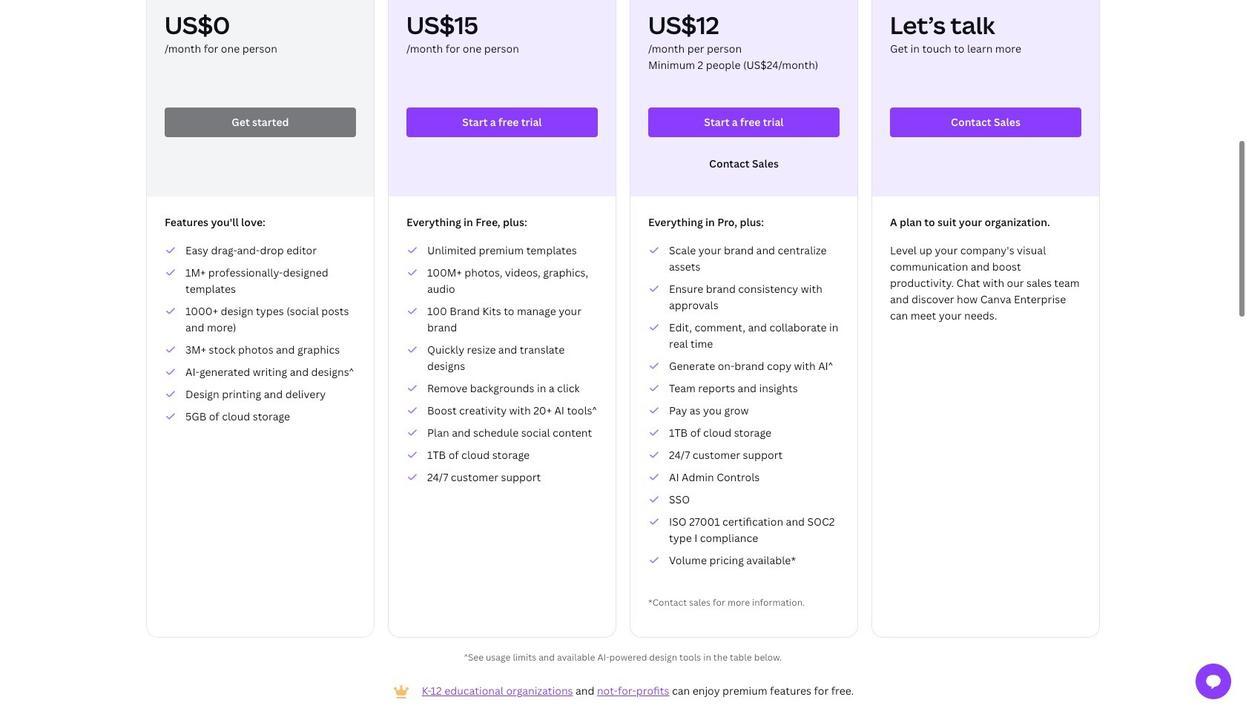 Task type: vqa. For each thing, say whether or not it's contained in the screenshot.
1st to from the right
no



Task type: describe. For each thing, give the bounding box(es) containing it.
open chat image
[[1205, 673, 1223, 691]]



